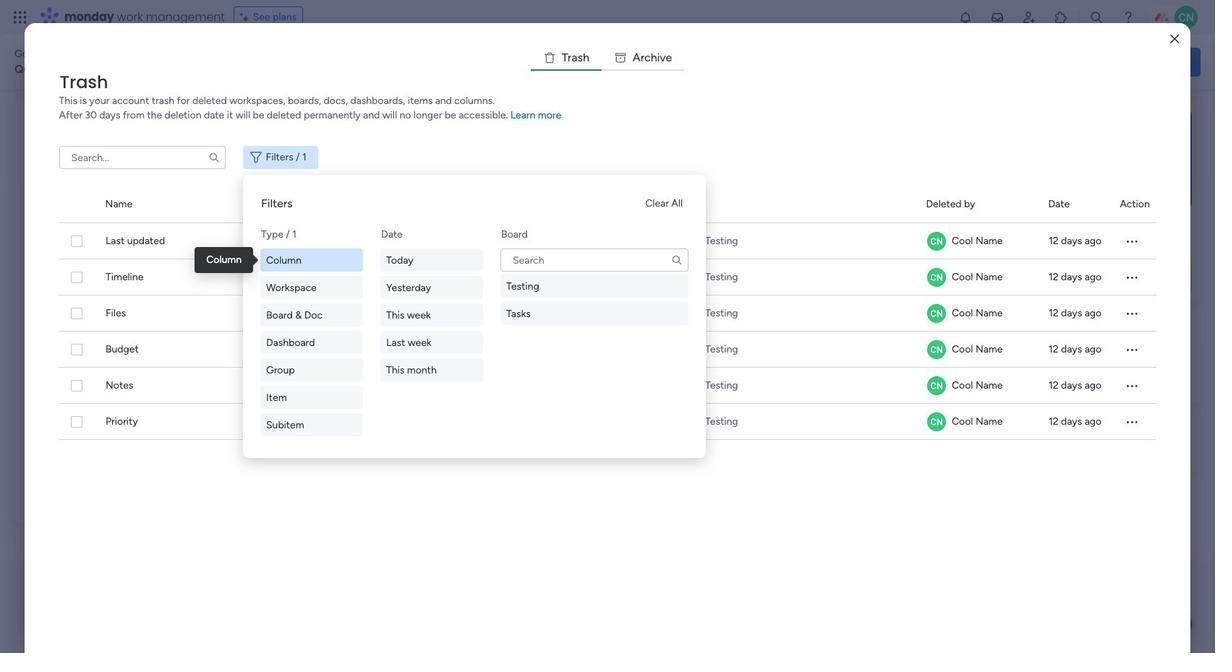 Task type: vqa. For each thing, say whether or not it's contained in the screenshot.
row group
yes



Task type: locate. For each thing, give the bounding box(es) containing it.
cell
[[926, 224, 1031, 260], [472, 260, 542, 296], [926, 260, 1031, 296], [472, 296, 542, 332], [926, 296, 1031, 332], [472, 332, 542, 368], [926, 332, 1031, 368], [472, 368, 542, 404], [926, 368, 1031, 404], [926, 404, 1031, 440]]

0 vertical spatial search image
[[208, 152, 220, 163]]

add to favorites image
[[228, 264, 242, 279], [455, 264, 469, 279]]

None search field
[[59, 146, 225, 169]]

1 horizontal spatial add to favorites image
[[455, 264, 469, 279]]

invite members image
[[1022, 10, 1036, 25]]

3 cool name image from the top
[[927, 413, 946, 432]]

2 vertical spatial cool name image
[[927, 413, 946, 432]]

1 vertical spatial search image
[[671, 255, 683, 266]]

quick search results list box
[[32, 135, 949, 327]]

open update feed (inbox) image
[[32, 344, 49, 362]]

2 menu image from the top
[[1124, 271, 1139, 285]]

Search for items in the recycle bin search field
[[59, 146, 225, 169]]

1 horizontal spatial search image
[[671, 255, 683, 266]]

2 cool name image from the top
[[927, 377, 946, 396]]

cool name image
[[1175, 6, 1198, 29], [927, 232, 946, 251], [927, 268, 946, 287], [927, 341, 946, 359]]

1 vertical spatial menu image
[[1124, 271, 1139, 285]]

cool name image
[[927, 305, 946, 323], [927, 377, 946, 396], [927, 413, 946, 432]]

0 vertical spatial menu image
[[1124, 307, 1139, 321]]

help center element
[[984, 415, 1201, 473]]

2 vertical spatial menu image
[[1124, 415, 1139, 430]]

0 horizontal spatial search image
[[208, 152, 220, 163]]

1 column header from the left
[[59, 187, 88, 223]]

menu image
[[1124, 234, 1139, 249], [1124, 271, 1139, 285], [1124, 379, 1139, 393]]

search image for search search field
[[671, 255, 683, 266]]

1 vertical spatial cool name image
[[927, 377, 946, 396]]

notifications image
[[958, 10, 973, 25]]

public board image
[[277, 264, 293, 280]]

select product image
[[13, 10, 27, 25]]

2 add to favorites image from the left
[[455, 264, 469, 279]]

see plans image
[[240, 9, 253, 25]]

update feed image
[[990, 10, 1005, 25]]

3 menu image from the top
[[1124, 415, 1139, 430]]

column header
[[59, 187, 88, 223], [105, 187, 455, 223], [559, 187, 909, 223], [926, 187, 1031, 223], [1048, 187, 1103, 223], [1120, 187, 1156, 223]]

0 vertical spatial menu image
[[1124, 234, 1139, 249]]

0 vertical spatial cool name image
[[927, 305, 946, 323]]

row group
[[59, 187, 1156, 224]]

2 column header from the left
[[105, 187, 455, 223]]

Search search field
[[501, 249, 689, 272]]

row
[[59, 224, 1156, 260], [59, 260, 1156, 296], [59, 296, 1156, 332], [59, 332, 1156, 368], [59, 368, 1156, 404], [59, 404, 1156, 440]]

table
[[59, 187, 1156, 631]]

menu image
[[1124, 307, 1139, 321], [1124, 343, 1139, 357], [1124, 415, 1139, 430]]

5 row from the top
[[59, 368, 1156, 404]]

search image
[[208, 152, 220, 163], [671, 255, 683, 266]]

component image
[[277, 287, 290, 300]]

3 menu image from the top
[[1124, 379, 1139, 393]]

None search field
[[501, 249, 689, 272]]

2 vertical spatial menu image
[[1124, 379, 1139, 393]]

2 row from the top
[[59, 260, 1156, 296]]

1 vertical spatial menu image
[[1124, 343, 1139, 357]]

1 menu image from the top
[[1124, 307, 1139, 321]]

2 menu image from the top
[[1124, 343, 1139, 357]]

0 horizontal spatial add to favorites image
[[228, 264, 242, 279]]



Task type: describe. For each thing, give the bounding box(es) containing it.
5 column header from the left
[[1048, 187, 1103, 223]]

help image
[[1121, 10, 1136, 25]]

monday marketplace image
[[1054, 10, 1068, 25]]

getting started element
[[984, 345, 1201, 403]]

6 column header from the left
[[1120, 187, 1156, 223]]

4 column header from the left
[[926, 187, 1031, 223]]

1 add to favorites image from the left
[[228, 264, 242, 279]]

close recently visited image
[[32, 118, 49, 135]]

3 row from the top
[[59, 296, 1156, 332]]

1 menu image from the top
[[1124, 234, 1139, 249]]

workspace image
[[56, 437, 90, 471]]

search everything image
[[1089, 10, 1104, 25]]

menu image for 4th "row" from the bottom of the page
[[1124, 307, 1139, 321]]

component image
[[50, 287, 63, 300]]

search image for search for items in the recycle bin search box
[[208, 152, 220, 163]]

menu image for fourth "row" from the top of the page
[[1124, 343, 1139, 357]]

templates image image
[[997, 109, 1188, 209]]

close image
[[1171, 34, 1179, 44]]

6 row from the top
[[59, 404, 1156, 440]]

1 row from the top
[[59, 224, 1156, 260]]

4 row from the top
[[59, 332, 1156, 368]]

1 cool name image from the top
[[927, 305, 946, 323]]

close my workspaces image
[[32, 393, 49, 411]]

3 column header from the left
[[559, 187, 909, 223]]



